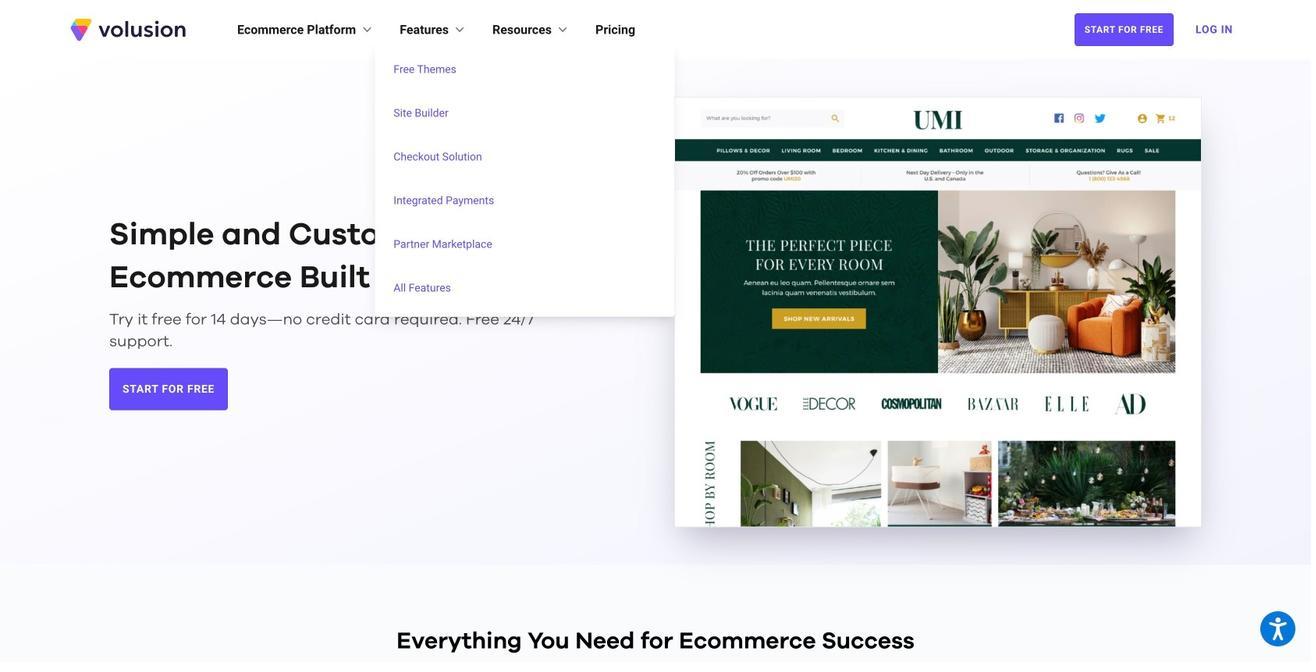Task type: locate. For each thing, give the bounding box(es) containing it.
open accessibe: accessibility options, statement and help image
[[1270, 618, 1287, 640]]



Task type: vqa. For each thing, say whether or not it's contained in the screenshot.
Open accessiBe: accessibility options, statement and help "icon"
yes



